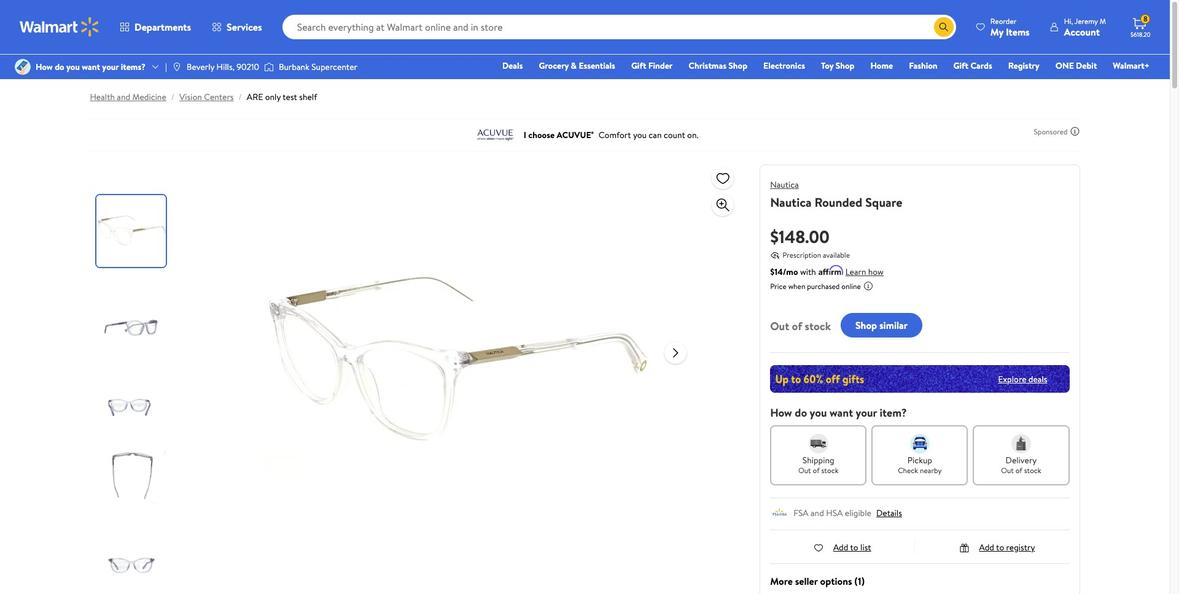 Task type: vqa. For each thing, say whether or not it's contained in the screenshot.
Samsung
no



Task type: locate. For each thing, give the bounding box(es) containing it.
2 horizontal spatial of
[[1016, 466, 1023, 476]]

0 horizontal spatial to
[[851, 542, 859, 554]]

out down intent image for shipping
[[799, 466, 811, 476]]

0 horizontal spatial  image
[[172, 62, 182, 72]]

1 vertical spatial want
[[830, 405, 853, 421]]

services
[[227, 20, 262, 34]]

gift
[[631, 60, 647, 72], [954, 60, 969, 72]]

1 nautica from the top
[[770, 179, 799, 191]]

/
[[171, 91, 175, 103], [239, 91, 242, 103]]

of down intent image for shipping
[[813, 466, 820, 476]]

ad disclaimer and feedback image
[[1070, 127, 1080, 136]]

add left list
[[834, 542, 849, 554]]

nautica up the $148.00
[[770, 179, 799, 191]]

legal information image
[[864, 281, 874, 291]]

shop right toy
[[836, 60, 855, 72]]

how
[[869, 266, 884, 278]]

want up health
[[82, 61, 100, 73]]

1 vertical spatial nautica
[[770, 194, 812, 211]]

0 horizontal spatial how
[[36, 61, 53, 73]]

registry link
[[1003, 59, 1045, 72]]

and right fsa
[[811, 507, 824, 520]]

0 horizontal spatial shop
[[729, 60, 748, 72]]

1 horizontal spatial of
[[813, 466, 820, 476]]

0 vertical spatial and
[[117, 91, 130, 103]]

stock
[[805, 319, 831, 334], [822, 466, 839, 476], [1025, 466, 1042, 476]]

delivery
[[1006, 455, 1037, 467]]

do up shipping
[[795, 405, 807, 421]]

electronics link
[[758, 59, 811, 72]]

shop for christmas shop
[[729, 60, 748, 72]]

nautica rounded square - image 1 of 8 image
[[96, 195, 168, 267]]

hi,
[[1064, 16, 1073, 26]]

fashion
[[909, 60, 938, 72]]

gift cards link
[[948, 59, 998, 72]]

learn how
[[846, 266, 884, 278]]

shipping out of stock
[[799, 455, 839, 476]]

of for delivery
[[1016, 466, 1023, 476]]

0 vertical spatial you
[[66, 61, 80, 73]]

0 horizontal spatial gift
[[631, 60, 647, 72]]

stock down the intent image for delivery
[[1025, 466, 1042, 476]]

shop
[[729, 60, 748, 72], [836, 60, 855, 72], [856, 319, 877, 332]]

you down walmart image
[[66, 61, 80, 73]]

centers
[[204, 91, 234, 103]]

shop right christmas
[[729, 60, 748, 72]]

2 horizontal spatial out
[[1001, 466, 1014, 476]]

0 horizontal spatial /
[[171, 91, 175, 103]]

intent image for shipping image
[[809, 434, 829, 454]]

|
[[165, 61, 167, 73]]

0 horizontal spatial and
[[117, 91, 130, 103]]

beverly
[[187, 61, 215, 73]]

1 vertical spatial how
[[770, 405, 792, 421]]

out inside shipping out of stock
[[799, 466, 811, 476]]

up to sixty percent off deals. shop now. image
[[770, 366, 1070, 393]]

registry
[[1007, 542, 1035, 554]]

you up intent image for shipping
[[810, 405, 827, 421]]

out inside delivery out of stock
[[1001, 466, 1014, 476]]

shop inside shop similar button
[[856, 319, 877, 332]]

of inside delivery out of stock
[[1016, 466, 1023, 476]]

your left item?
[[856, 405, 877, 421]]

0 vertical spatial your
[[102, 61, 119, 73]]

1 gift from the left
[[631, 60, 647, 72]]

1 vertical spatial your
[[856, 405, 877, 421]]

1 / from the left
[[171, 91, 175, 103]]

0 horizontal spatial of
[[792, 319, 802, 334]]

do for how do you want your items?
[[55, 61, 64, 73]]

1 horizontal spatial and
[[811, 507, 824, 520]]

gift for gift cards
[[954, 60, 969, 72]]

do down walmart image
[[55, 61, 64, 73]]

1 vertical spatial you
[[810, 405, 827, 421]]

how
[[36, 61, 53, 73], [770, 405, 792, 421]]

your for items?
[[102, 61, 119, 73]]

shop inside christmas shop link
[[729, 60, 748, 72]]

purchased
[[807, 281, 840, 292]]

christmas shop link
[[683, 59, 753, 72]]

hi, jeremy m account
[[1064, 16, 1106, 38]]

nautica rounded square - image 5 of 8 image
[[96, 512, 168, 584]]

details button
[[877, 507, 902, 520]]

 image right |
[[172, 62, 182, 72]]

walmart+ link
[[1108, 59, 1156, 72]]

0 horizontal spatial you
[[66, 61, 80, 73]]

0 horizontal spatial out
[[770, 319, 790, 334]]

add to list button
[[814, 542, 872, 554]]

gift left finder
[[631, 60, 647, 72]]

0 vertical spatial nautica
[[770, 179, 799, 191]]

and right health
[[117, 91, 130, 103]]

how do you want your items?
[[36, 61, 146, 73]]

available
[[823, 250, 850, 260]]

 image for beverly hills, 90210
[[172, 62, 182, 72]]

one debit link
[[1050, 59, 1103, 72]]

reorder
[[991, 16, 1017, 26]]

departments
[[135, 20, 191, 34]]

add left registry
[[980, 542, 995, 554]]

1 add from the left
[[834, 542, 849, 554]]

2 horizontal spatial shop
[[856, 319, 877, 332]]

want
[[82, 61, 100, 73], [830, 405, 853, 421]]

are only test shelf link
[[247, 91, 317, 103]]

of inside shipping out of stock
[[813, 466, 820, 476]]

1 horizontal spatial how
[[770, 405, 792, 421]]

1 vertical spatial and
[[811, 507, 824, 520]]

1 horizontal spatial shop
[[836, 60, 855, 72]]

nautica down nautica link
[[770, 194, 812, 211]]

shop left similar
[[856, 319, 877, 332]]

only
[[265, 91, 281, 103]]

pickup
[[908, 455, 933, 467]]

1 horizontal spatial want
[[830, 405, 853, 421]]

1 horizontal spatial you
[[810, 405, 827, 421]]

do
[[55, 61, 64, 73], [795, 405, 807, 421]]

nautica nautica rounded square
[[770, 179, 903, 211]]

1 horizontal spatial out
[[799, 466, 811, 476]]

2 add from the left
[[980, 542, 995, 554]]

seller
[[795, 575, 818, 588]]

1 horizontal spatial add
[[980, 542, 995, 554]]

nautica
[[770, 179, 799, 191], [770, 194, 812, 211]]

1 horizontal spatial  image
[[264, 61, 274, 73]]

0 vertical spatial want
[[82, 61, 100, 73]]

stock inside delivery out of stock
[[1025, 466, 1042, 476]]

Search search field
[[282, 15, 956, 39]]

of
[[792, 319, 802, 334], [813, 466, 820, 476], [1016, 466, 1023, 476]]

fsa
[[794, 507, 809, 520]]

shop similar
[[856, 319, 908, 332]]

stock inside shipping out of stock
[[822, 466, 839, 476]]

price when purchased online
[[770, 281, 861, 292]]

gift cards
[[954, 60, 993, 72]]

deals
[[503, 60, 523, 72]]

zoom image modal image
[[716, 198, 731, 213]]

2 / from the left
[[239, 91, 242, 103]]

and for fsa
[[811, 507, 824, 520]]

more seller options (1)
[[770, 575, 865, 588]]

 image right 90210
[[264, 61, 274, 73]]

out down price
[[770, 319, 790, 334]]

registry
[[1009, 60, 1040, 72]]

health and medicine / vision centers / are only test shelf
[[90, 91, 317, 103]]

learn how button
[[846, 266, 884, 279]]

home link
[[865, 59, 899, 72]]

1 horizontal spatial to
[[997, 542, 1005, 554]]

more
[[770, 575, 793, 588]]

1 horizontal spatial your
[[856, 405, 877, 421]]

90210
[[237, 61, 259, 73]]

0 vertical spatial how
[[36, 61, 53, 73]]

of down the intent image for delivery
[[1016, 466, 1023, 476]]

grocery
[[539, 60, 569, 72]]

1 horizontal spatial /
[[239, 91, 242, 103]]

add for add to list
[[834, 542, 849, 554]]

gift left the cards
[[954, 60, 969, 72]]

toy shop
[[821, 60, 855, 72]]

0 horizontal spatial your
[[102, 61, 119, 73]]

0 horizontal spatial want
[[82, 61, 100, 73]]

to left registry
[[997, 542, 1005, 554]]

departments button
[[109, 12, 202, 42]]

stock down price when purchased online
[[805, 319, 831, 334]]

hsa
[[826, 507, 843, 520]]

out for delivery
[[1001, 466, 1014, 476]]

/ left are
[[239, 91, 242, 103]]

to left list
[[851, 542, 859, 554]]

out down the intent image for delivery
[[1001, 466, 1014, 476]]

want left item?
[[830, 405, 853, 421]]

/ left vision
[[171, 91, 175, 103]]

nautica rounded square - image 3 of 8 image
[[96, 354, 168, 426]]

1 to from the left
[[851, 542, 859, 554]]

when
[[789, 281, 806, 292]]

2 gift from the left
[[954, 60, 969, 72]]

 image
[[264, 61, 274, 73], [172, 62, 182, 72]]

1 vertical spatial do
[[795, 405, 807, 421]]

2 to from the left
[[997, 542, 1005, 554]]

toy shop link
[[816, 59, 860, 72]]

your left items?
[[102, 61, 119, 73]]

medicine
[[132, 91, 166, 103]]

explore
[[999, 373, 1027, 385]]

pickup check nearby
[[898, 455, 942, 476]]

&
[[571, 60, 577, 72]]

to
[[851, 542, 859, 554], [997, 542, 1005, 554]]

0 horizontal spatial add
[[834, 542, 849, 554]]

stock down intent image for shipping
[[822, 466, 839, 476]]

1 horizontal spatial gift
[[954, 60, 969, 72]]

with
[[800, 266, 816, 278]]

of down when on the right top of page
[[792, 319, 802, 334]]

 image for burbank supercenter
[[264, 61, 274, 73]]

 image
[[15, 59, 31, 75]]

shop similar button
[[841, 313, 923, 338]]

0 horizontal spatial do
[[55, 61, 64, 73]]

gift for gift finder
[[631, 60, 647, 72]]

you
[[66, 61, 80, 73], [810, 405, 827, 421]]

shop inside toy shop link
[[836, 60, 855, 72]]

0 vertical spatial do
[[55, 61, 64, 73]]

1 horizontal spatial do
[[795, 405, 807, 421]]



Task type: describe. For each thing, give the bounding box(es) containing it.
walmart image
[[20, 17, 100, 37]]

christmas shop
[[689, 60, 748, 72]]

affirm image
[[819, 265, 843, 275]]

items
[[1006, 25, 1030, 38]]

deals link
[[497, 59, 529, 72]]

burbank supercenter
[[279, 61, 357, 73]]

walmart+
[[1113, 60, 1150, 72]]

finder
[[649, 60, 673, 72]]

to for list
[[851, 542, 859, 554]]

account
[[1064, 25, 1100, 38]]

nearby
[[920, 466, 942, 476]]

nautica rounded square - image 4 of 8 image
[[96, 433, 168, 505]]

add to favorites list, nautica rounded square image
[[716, 170, 731, 186]]

online
[[842, 281, 861, 292]]

gift finder link
[[626, 59, 678, 72]]

reorder my items
[[991, 16, 1030, 38]]

nautica rounded square image
[[262, 165, 655, 558]]

2 nautica from the top
[[770, 194, 812, 211]]

cards
[[971, 60, 993, 72]]

search icon image
[[939, 22, 949, 32]]

details
[[877, 507, 902, 520]]

add to list
[[834, 542, 872, 554]]

do for how do you want your item?
[[795, 405, 807, 421]]

list
[[861, 542, 872, 554]]

8 $618.20
[[1131, 14, 1151, 39]]

essentials
[[579, 60, 616, 72]]

hills,
[[217, 61, 235, 73]]

my
[[991, 25, 1004, 38]]

next media item image
[[669, 346, 683, 360]]

rounded
[[815, 194, 863, 211]]

prescription available image
[[770, 250, 780, 260]]

you for how do you want your item?
[[810, 405, 827, 421]]

toy
[[821, 60, 834, 72]]

jeremy
[[1075, 16, 1098, 26]]

grocery & essentials link
[[534, 59, 621, 72]]

and for health
[[117, 91, 130, 103]]

nautica rounded square - image 2 of 8 image
[[96, 275, 168, 346]]

your for item?
[[856, 405, 877, 421]]

electronics
[[764, 60, 805, 72]]

learn
[[846, 266, 866, 278]]

$148.00
[[770, 225, 830, 249]]

how for how do you want your items?
[[36, 61, 53, 73]]

add to registry
[[980, 542, 1035, 554]]

how do you want your item?
[[770, 405, 907, 421]]

m
[[1100, 16, 1106, 26]]

grocery & essentials
[[539, 60, 616, 72]]

8
[[1144, 14, 1148, 24]]

of for shipping
[[813, 466, 820, 476]]

services button
[[202, 12, 273, 42]]

check
[[898, 466, 919, 476]]

eligible
[[845, 507, 872, 520]]

debit
[[1076, 60, 1097, 72]]

how for how do you want your item?
[[770, 405, 792, 421]]

intent image for pickup image
[[910, 434, 930, 454]]

explore deals
[[999, 373, 1048, 385]]

out for shipping
[[799, 466, 811, 476]]

deals
[[1029, 373, 1048, 385]]

shop for toy shop
[[836, 60, 855, 72]]

prescription available
[[783, 250, 850, 260]]

health
[[90, 91, 115, 103]]

add for add to registry
[[980, 542, 995, 554]]

$14/mo
[[770, 266, 798, 278]]

nautica link
[[770, 179, 799, 191]]

similar
[[880, 319, 908, 332]]

$618.20
[[1131, 30, 1151, 39]]

want for item?
[[830, 405, 853, 421]]

gift finder
[[631, 60, 673, 72]]

vision centers link
[[179, 91, 234, 103]]

test
[[283, 91, 297, 103]]

you for how do you want your items?
[[66, 61, 80, 73]]

add to registry button
[[960, 542, 1035, 554]]

stock for shipping
[[822, 466, 839, 476]]

to for registry
[[997, 542, 1005, 554]]

(1)
[[855, 575, 865, 588]]

vision
[[179, 91, 202, 103]]

shelf
[[299, 91, 317, 103]]

prescription
[[783, 250, 821, 260]]

stock for delivery
[[1025, 466, 1042, 476]]

out of stock
[[770, 319, 831, 334]]

home
[[871, 60, 893, 72]]

beverly hills, 90210
[[187, 61, 259, 73]]

Walmart Site-Wide search field
[[282, 15, 956, 39]]

intent image for delivery image
[[1012, 434, 1031, 454]]

one debit
[[1056, 60, 1097, 72]]

delivery out of stock
[[1001, 455, 1042, 476]]

health and medicine link
[[90, 91, 166, 103]]

items?
[[121, 61, 146, 73]]

fsa and hsa eligible details
[[794, 507, 902, 520]]

$14/mo with
[[770, 266, 816, 278]]

item?
[[880, 405, 907, 421]]

price
[[770, 281, 787, 292]]

one
[[1056, 60, 1074, 72]]

are
[[247, 91, 263, 103]]

want for items?
[[82, 61, 100, 73]]

christmas
[[689, 60, 727, 72]]

fashion link
[[904, 59, 943, 72]]



